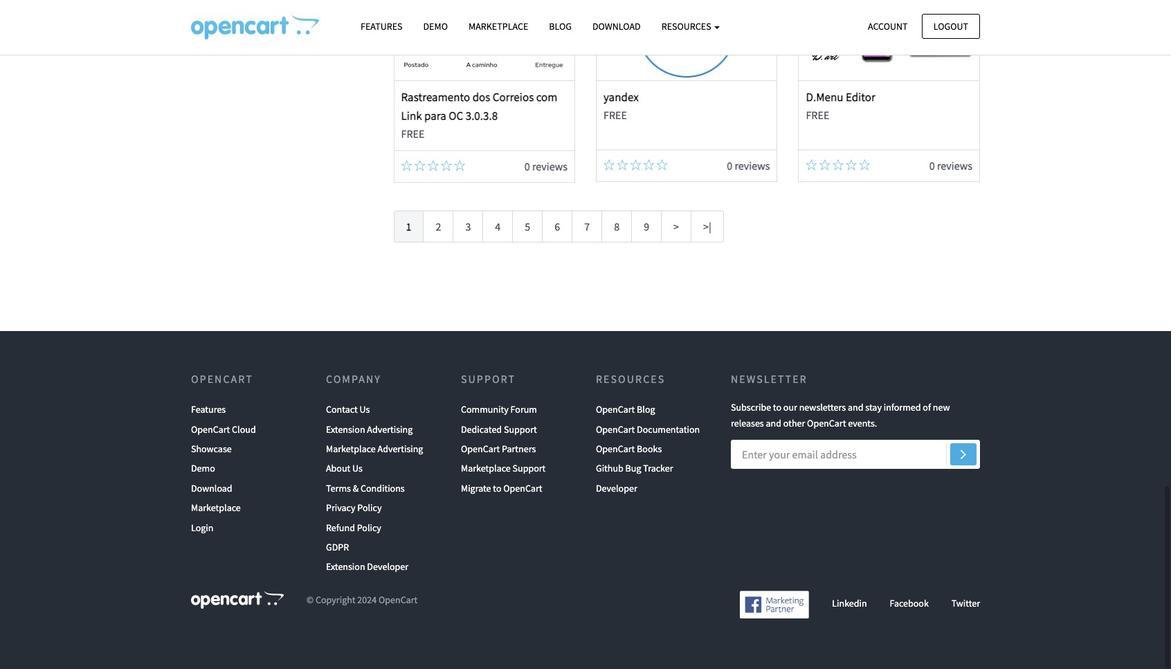 Task type: describe. For each thing, give the bounding box(es) containing it.
blog link
[[539, 15, 582, 39]]

opencart for opencart books
[[596, 443, 635, 455]]

of
[[923, 401, 932, 414]]

rastreamento dos correios com link para oc 3.0.3.8 image
[[395, 0, 575, 80]]

our
[[784, 401, 798, 414]]

dedicated
[[461, 423, 502, 435]]

7 link
[[572, 211, 603, 243]]

github bug tracker link
[[596, 459, 674, 478]]

9 link
[[632, 211, 662, 243]]

0 vertical spatial resources
[[662, 20, 714, 33]]

1 vertical spatial resources
[[596, 372, 666, 386]]

1 horizontal spatial and
[[848, 401, 864, 414]]

1 horizontal spatial developer
[[596, 482, 638, 494]]

contact us
[[326, 403, 370, 416]]

© copyright 2024 opencart
[[307, 593, 418, 606]]

subscribe to our newsletters and stay informed of new releases and other opencart events.
[[731, 401, 951, 429]]

releases
[[731, 417, 764, 429]]

marketplace inside marketplace advertising link
[[326, 443, 376, 455]]

free inside rastreamento dos correios com link para oc 3.0.3.8 free
[[401, 127, 425, 141]]

about
[[326, 462, 351, 475]]

opencart for opencart cloud
[[191, 423, 230, 435]]

privacy policy
[[326, 502, 382, 514]]

subscribe
[[731, 401, 772, 414]]

logout
[[934, 20, 969, 32]]

yandex
[[604, 89, 639, 105]]

0 for d.menu editor
[[930, 159, 935, 172]]

>
[[674, 220, 679, 234]]

0 reviews for d.menu editor
[[930, 159, 973, 172]]

5 link
[[513, 211, 543, 243]]

books
[[637, 443, 662, 455]]

> link
[[661, 211, 692, 243]]

marketplace support
[[461, 462, 546, 475]]

rastreamento dos correios com link para oc 3.0.3.8 link
[[401, 89, 558, 123]]

facebook link
[[890, 597, 929, 610]]

migrate to opencart
[[461, 482, 543, 494]]

demo for bottom demo 'link'
[[191, 462, 215, 475]]

migrate to opencart link
[[461, 478, 543, 498]]

refund policy
[[326, 521, 382, 534]]

5
[[525, 220, 531, 234]]

6
[[555, 220, 560, 234]]

0 reviews for rastreamento dos correios com link para oc 3.0.3.8
[[525, 159, 568, 173]]

opencart blog link
[[596, 400, 656, 419]]

1
[[406, 220, 412, 234]]

yandex link
[[604, 89, 639, 105]]

editor
[[846, 89, 876, 105]]

download link for demo
[[191, 478, 232, 498]]

github
[[596, 462, 624, 475]]

company
[[326, 372, 382, 386]]

opencart for opencart partners
[[461, 443, 500, 455]]

0 for rastreamento dos correios com link para oc 3.0.3.8
[[525, 159, 530, 173]]

developer link
[[596, 478, 638, 498]]

opencart for opencart blog
[[596, 403, 635, 416]]

marketplace advertising link
[[326, 439, 423, 459]]

0 horizontal spatial and
[[766, 417, 782, 429]]

blog inside blog link
[[549, 20, 572, 33]]

0 vertical spatial support
[[461, 372, 516, 386]]

1 horizontal spatial demo link
[[413, 15, 458, 39]]

©
[[307, 593, 314, 606]]

account link
[[857, 14, 920, 39]]

correios
[[493, 89, 534, 105]]

advertising for marketplace advertising
[[378, 443, 423, 455]]

demo for demo 'link' to the right
[[424, 20, 448, 33]]

link
[[401, 108, 422, 123]]

d.menu editor free
[[806, 89, 876, 122]]

8 link
[[602, 211, 632, 243]]

opencart documentation link
[[596, 419, 700, 439]]

contact
[[326, 403, 358, 416]]

showcase
[[191, 443, 232, 455]]

>|
[[704, 220, 712, 234]]

features for opencart cloud
[[191, 403, 226, 416]]

6 link
[[542, 211, 573, 243]]

1 vertical spatial marketplace link
[[191, 498, 241, 518]]

marketplace support link
[[461, 459, 546, 478]]

dos
[[473, 89, 491, 105]]

gdpr link
[[326, 537, 349, 557]]

rastreamento dos correios com link para oc 3.0.3.8 free
[[401, 89, 558, 141]]

newsletters
[[800, 401, 847, 414]]

d.menu editor image
[[800, 0, 980, 80]]

opencart books
[[596, 443, 662, 455]]

opencart blog
[[596, 403, 656, 416]]

oc
[[449, 108, 464, 123]]

reviews for d.menu editor
[[938, 159, 973, 172]]

opencart cloud
[[191, 423, 256, 435]]

support for marketplace
[[513, 462, 546, 475]]

yandex free
[[604, 89, 639, 122]]

dedicated support
[[461, 423, 537, 435]]

features link for demo
[[350, 15, 413, 39]]

cloud
[[232, 423, 256, 435]]

refund
[[326, 521, 355, 534]]

opencart inside subscribe to our newsletters and stay informed of new releases and other opencart events.
[[808, 417, 847, 429]]

1 horizontal spatial marketplace link
[[458, 15, 539, 39]]

refund policy link
[[326, 518, 382, 537]]

Enter your email address text field
[[731, 439, 981, 469]]

facebook
[[890, 597, 929, 610]]

terms & conditions link
[[326, 478, 405, 498]]

3
[[466, 220, 471, 234]]

documentation
[[637, 423, 700, 435]]

us for about us
[[353, 462, 363, 475]]

events.
[[849, 417, 878, 429]]

community forum
[[461, 403, 537, 416]]

informed
[[884, 401, 922, 414]]

dedicated support link
[[461, 419, 537, 439]]

linkedin link
[[833, 597, 868, 610]]

extension for extension advertising
[[326, 423, 365, 435]]

showcase link
[[191, 439, 232, 459]]



Task type: locate. For each thing, give the bounding box(es) containing it.
gdpr
[[326, 541, 349, 553]]

github bug tracker
[[596, 462, 674, 475]]

download down 'showcase' link
[[191, 482, 232, 494]]

free down 'yandex'
[[604, 108, 627, 122]]

advertising down extension advertising link
[[378, 443, 423, 455]]

1 vertical spatial and
[[766, 417, 782, 429]]

us for contact us
[[360, 403, 370, 416]]

policy
[[358, 502, 382, 514], [357, 521, 382, 534]]

0 horizontal spatial to
[[493, 482, 502, 494]]

opencart for opencart documentation
[[596, 423, 635, 435]]

us right about
[[353, 462, 363, 475]]

twitter link
[[952, 597, 981, 610]]

and up events.
[[848, 401, 864, 414]]

download link for blog
[[582, 15, 651, 39]]

1 vertical spatial advertising
[[378, 443, 423, 455]]

0 reviews
[[727, 159, 770, 172], [930, 159, 973, 172], [525, 159, 568, 173]]

star light o image
[[806, 159, 818, 170], [833, 159, 844, 170], [860, 159, 871, 170], [415, 160, 426, 171], [428, 160, 439, 171], [441, 160, 452, 171]]

1 horizontal spatial free
[[604, 108, 627, 122]]

0 vertical spatial extension
[[326, 423, 365, 435]]

1 vertical spatial blog
[[637, 403, 656, 416]]

opencart cloud link
[[191, 419, 256, 439]]

0 vertical spatial marketplace link
[[458, 15, 539, 39]]

support for dedicated
[[504, 423, 537, 435]]

free inside yandex free
[[604, 108, 627, 122]]

1 vertical spatial download link
[[191, 478, 232, 498]]

free down d.menu
[[806, 108, 830, 122]]

extension down contact us 'link'
[[326, 423, 365, 435]]

opencart right 2024
[[379, 593, 418, 606]]

advertising for extension advertising
[[367, 423, 413, 435]]

advertising up "marketplace advertising"
[[367, 423, 413, 435]]

marketplace left blog link
[[469, 20, 529, 33]]

extension
[[326, 423, 365, 435], [326, 561, 365, 573]]

0 horizontal spatial demo link
[[191, 459, 215, 478]]

opencart down "marketplace support" link
[[504, 482, 543, 494]]

0 vertical spatial download
[[593, 20, 641, 33]]

free inside d.menu editor free
[[806, 108, 830, 122]]

conditions
[[361, 482, 405, 494]]

>| link
[[691, 211, 724, 243]]

2024
[[358, 593, 377, 606]]

0 vertical spatial demo link
[[413, 15, 458, 39]]

account
[[869, 20, 908, 32]]

0 horizontal spatial free
[[401, 127, 425, 141]]

1 vertical spatial us
[[353, 462, 363, 475]]

0 horizontal spatial features link
[[191, 400, 226, 419]]

opencart up github
[[596, 443, 635, 455]]

0 vertical spatial features
[[361, 20, 403, 33]]

4 link
[[483, 211, 513, 243]]

demo inside demo 'link'
[[424, 20, 448, 33]]

opencart inside 'link'
[[461, 443, 500, 455]]

marketplace up about us
[[326, 443, 376, 455]]

1 vertical spatial download
[[191, 482, 232, 494]]

opencart partners link
[[461, 439, 536, 459]]

0 horizontal spatial download link
[[191, 478, 232, 498]]

yandex image
[[597, 0, 777, 80]]

opencart documentation
[[596, 423, 700, 435]]

1 vertical spatial demo
[[191, 462, 215, 475]]

support up community
[[461, 372, 516, 386]]

0 vertical spatial policy
[[358, 502, 382, 514]]

us inside 'link'
[[360, 403, 370, 416]]

0 horizontal spatial blog
[[549, 20, 572, 33]]

policy for privacy policy
[[358, 502, 382, 514]]

star light o image
[[604, 159, 615, 170], [617, 159, 628, 170], [631, 159, 642, 170], [644, 159, 655, 170], [657, 159, 668, 170], [820, 159, 831, 170], [846, 159, 857, 170], [401, 160, 412, 171], [455, 160, 466, 171]]

opencart for opencart
[[191, 372, 253, 386]]

developer up 2024
[[367, 561, 409, 573]]

com
[[537, 89, 558, 105]]

1 horizontal spatial to
[[774, 401, 782, 414]]

reviews for yandex
[[735, 159, 770, 172]]

support
[[461, 372, 516, 386], [504, 423, 537, 435], [513, 462, 546, 475]]

community forum link
[[461, 400, 537, 419]]

about us link
[[326, 459, 363, 478]]

0 vertical spatial developer
[[596, 482, 638, 494]]

forum
[[511, 403, 537, 416]]

1 vertical spatial features
[[191, 403, 226, 416]]

features for demo
[[361, 20, 403, 33]]

0 reviews for yandex
[[727, 159, 770, 172]]

advertising
[[367, 423, 413, 435], [378, 443, 423, 455]]

0 horizontal spatial 0 reviews
[[525, 159, 568, 173]]

0 vertical spatial and
[[848, 401, 864, 414]]

opencart down "opencart blog" link
[[596, 423, 635, 435]]

new
[[933, 401, 951, 414]]

4
[[495, 220, 501, 234]]

to down "marketplace support" link
[[493, 482, 502, 494]]

opencart partners
[[461, 443, 536, 455]]

2 vertical spatial support
[[513, 462, 546, 475]]

download for blog
[[593, 20, 641, 33]]

stay
[[866, 401, 882, 414]]

2 link
[[423, 211, 454, 243]]

0 horizontal spatial marketplace link
[[191, 498, 241, 518]]

extension down gdpr link
[[326, 561, 365, 573]]

other
[[784, 417, 806, 429]]

developer down github
[[596, 482, 638, 494]]

logout link
[[922, 14, 981, 39]]

1 vertical spatial support
[[504, 423, 537, 435]]

features link for opencart cloud
[[191, 400, 226, 419]]

d.menu
[[806, 89, 844, 105]]

extension advertising link
[[326, 419, 413, 439]]

1 vertical spatial extension
[[326, 561, 365, 573]]

blog inside "opencart blog" link
[[637, 403, 656, 416]]

0 vertical spatial blog
[[549, 20, 572, 33]]

1 vertical spatial demo link
[[191, 459, 215, 478]]

0 horizontal spatial demo
[[191, 462, 215, 475]]

d.menu editor link
[[806, 89, 876, 105]]

bug
[[626, 462, 642, 475]]

angle right image
[[961, 445, 967, 462]]

2 horizontal spatial 0 reviews
[[930, 159, 973, 172]]

policy down terms & conditions "link"
[[358, 502, 382, 514]]

opencart up opencart documentation
[[596, 403, 635, 416]]

and
[[848, 401, 864, 414], [766, 417, 782, 429]]

us up extension advertising
[[360, 403, 370, 416]]

marketplace link
[[458, 15, 539, 39], [191, 498, 241, 518]]

free down link
[[401, 127, 425, 141]]

1 horizontal spatial download link
[[582, 15, 651, 39]]

0
[[727, 159, 733, 172], [930, 159, 935, 172], [525, 159, 530, 173]]

developer
[[596, 482, 638, 494], [367, 561, 409, 573]]

0 vertical spatial demo
[[424, 20, 448, 33]]

2 horizontal spatial 0
[[930, 159, 935, 172]]

1 horizontal spatial demo
[[424, 20, 448, 33]]

marketplace up migrate
[[461, 462, 511, 475]]

rastreamento
[[401, 89, 470, 105]]

3 link
[[453, 211, 484, 243]]

0 vertical spatial download link
[[582, 15, 651, 39]]

to left our
[[774, 401, 782, 414]]

to
[[774, 401, 782, 414], [493, 482, 502, 494]]

1 vertical spatial to
[[493, 482, 502, 494]]

extension for extension developer
[[326, 561, 365, 573]]

1 vertical spatial policy
[[357, 521, 382, 534]]

1 horizontal spatial reviews
[[735, 159, 770, 172]]

download for demo
[[191, 482, 232, 494]]

1 horizontal spatial blog
[[637, 403, 656, 416]]

1 horizontal spatial features link
[[350, 15, 413, 39]]

1 horizontal spatial 0
[[727, 159, 733, 172]]

extension developer link
[[326, 557, 409, 577]]

terms
[[326, 482, 351, 494]]

2 horizontal spatial reviews
[[938, 159, 973, 172]]

0 horizontal spatial download
[[191, 482, 232, 494]]

0 horizontal spatial features
[[191, 403, 226, 416]]

policy for refund policy
[[357, 521, 382, 534]]

and left "other"
[[766, 417, 782, 429]]

8
[[614, 220, 620, 234]]

9
[[644, 220, 650, 234]]

marketplace up login in the left of the page
[[191, 502, 241, 514]]

opencart
[[191, 372, 253, 386], [596, 403, 635, 416], [808, 417, 847, 429], [191, 423, 230, 435], [596, 423, 635, 435], [461, 443, 500, 455], [596, 443, 635, 455], [504, 482, 543, 494], [379, 593, 418, 606]]

0 vertical spatial to
[[774, 401, 782, 414]]

policy down privacy policy link
[[357, 521, 382, 534]]

free
[[604, 108, 627, 122], [806, 108, 830, 122], [401, 127, 425, 141]]

to inside subscribe to our newsletters and stay informed of new releases and other opencart events.
[[774, 401, 782, 414]]

download link
[[582, 15, 651, 39], [191, 478, 232, 498]]

support down partners
[[513, 462, 546, 475]]

opencart image
[[191, 591, 284, 609]]

marketplace inside "marketplace support" link
[[461, 462, 511, 475]]

opencart books link
[[596, 439, 662, 459]]

0 vertical spatial advertising
[[367, 423, 413, 435]]

linkedin
[[833, 597, 868, 610]]

to for subscribe
[[774, 401, 782, 414]]

newsletter
[[731, 372, 808, 386]]

opencart up opencart cloud
[[191, 372, 253, 386]]

2 horizontal spatial free
[[806, 108, 830, 122]]

0 for yandex
[[727, 159, 733, 172]]

0 horizontal spatial reviews
[[533, 159, 568, 173]]

0 horizontal spatial developer
[[367, 561, 409, 573]]

marketplace advertising
[[326, 443, 423, 455]]

extension developer
[[326, 561, 409, 573]]

0 vertical spatial us
[[360, 403, 370, 416]]

opencart up showcase
[[191, 423, 230, 435]]

reviews for rastreamento dos correios com link para oc 3.0.3.8
[[533, 159, 568, 173]]

other extensions image
[[191, 15, 319, 39]]

opencart down dedicated
[[461, 443, 500, 455]]

blog
[[549, 20, 572, 33], [637, 403, 656, 416]]

1 horizontal spatial download
[[593, 20, 641, 33]]

support up partners
[[504, 423, 537, 435]]

about us
[[326, 462, 363, 475]]

0 vertical spatial features link
[[350, 15, 413, 39]]

twitter
[[952, 597, 981, 610]]

copyright
[[316, 593, 356, 606]]

opencart down newsletters
[[808, 417, 847, 429]]

to for migrate
[[493, 482, 502, 494]]

community
[[461, 403, 509, 416]]

1 horizontal spatial 0 reviews
[[727, 159, 770, 172]]

1 vertical spatial developer
[[367, 561, 409, 573]]

1 extension from the top
[[326, 423, 365, 435]]

features link
[[350, 15, 413, 39], [191, 400, 226, 419]]

7
[[585, 220, 590, 234]]

migrate
[[461, 482, 491, 494]]

download right blog link
[[593, 20, 641, 33]]

0 horizontal spatial 0
[[525, 159, 530, 173]]

login link
[[191, 518, 214, 537]]

1 vertical spatial features link
[[191, 400, 226, 419]]

facebook marketing partner image
[[741, 591, 810, 619]]

1 horizontal spatial features
[[361, 20, 403, 33]]

2 extension from the top
[[326, 561, 365, 573]]



Task type: vqa. For each thing, say whether or not it's contained in the screenshot.
EMAIL "text field"
no



